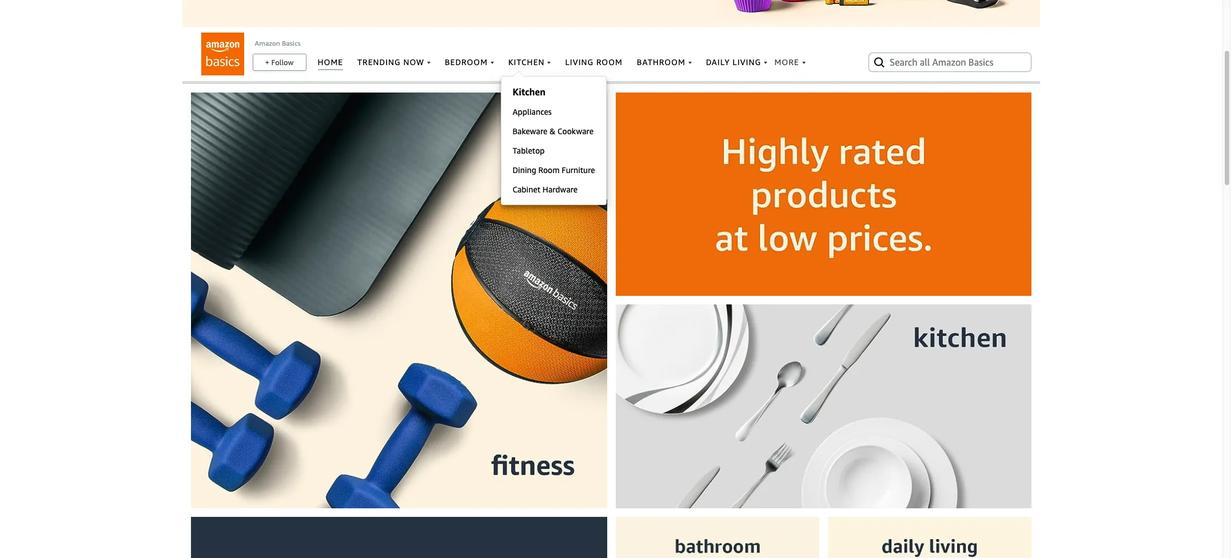 Task type: describe. For each thing, give the bounding box(es) containing it.
search image
[[873, 55, 886, 69]]

follow
[[271, 58, 294, 67]]

+ follow
[[265, 58, 294, 67]]

amazon basics logo image
[[201, 33, 244, 75]]



Task type: locate. For each thing, give the bounding box(es) containing it.
basics
[[282, 39, 301, 47]]

+ follow button
[[253, 54, 306, 70]]

+
[[265, 58, 269, 67]]

amazon basics link
[[255, 39, 301, 47]]

amazon
[[255, 39, 280, 47]]

amazon basics
[[255, 39, 301, 47]]

Search all Amazon Basics search field
[[890, 53, 1013, 72]]



